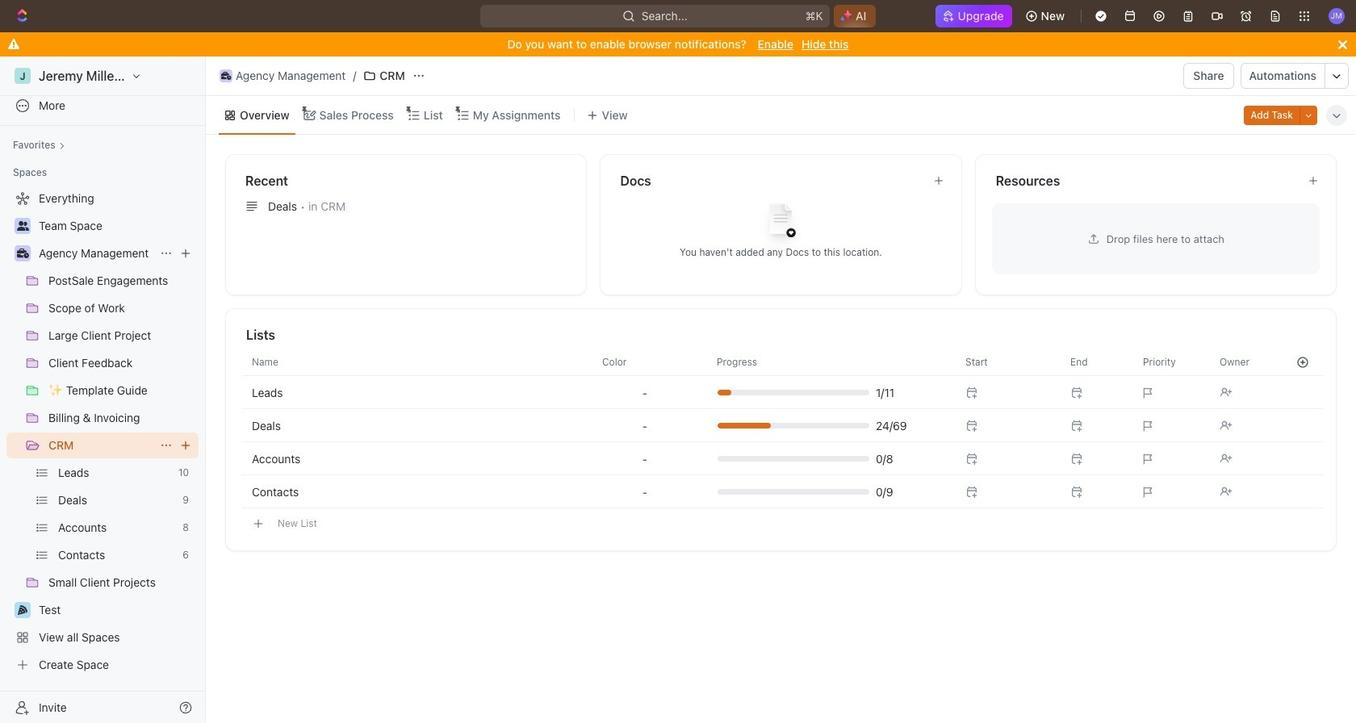 Task type: locate. For each thing, give the bounding box(es) containing it.
no most used docs image
[[749, 191, 813, 255]]

1 vertical spatial dropdown menu image
[[642, 452, 648, 465]]

2 dropdown menu image from the top
[[642, 452, 648, 465]]

0 vertical spatial dropdown menu image
[[642, 386, 648, 399]]

dropdown menu image
[[642, 386, 648, 399], [642, 452, 648, 465], [642, 486, 648, 498]]

pizza slice image
[[18, 605, 27, 615]]

tree
[[6, 186, 199, 678]]

user group image
[[17, 221, 29, 231]]

2 vertical spatial dropdown menu image
[[642, 486, 648, 498]]

business time image
[[221, 72, 231, 80]]



Task type: describe. For each thing, give the bounding box(es) containing it.
1 dropdown menu image from the top
[[642, 386, 648, 399]]

sidebar navigation
[[0, 57, 209, 723]]

3 dropdown menu image from the top
[[642, 486, 648, 498]]

business time image
[[17, 249, 29, 258]]

tree inside sidebar 'navigation'
[[6, 186, 199, 678]]

dropdown menu image
[[642, 419, 648, 432]]

jeremy miller's workspace, , element
[[15, 68, 31, 84]]



Task type: vqa. For each thing, say whether or not it's contained in the screenshot.
first Dropdown menu icon from the top of the page
yes



